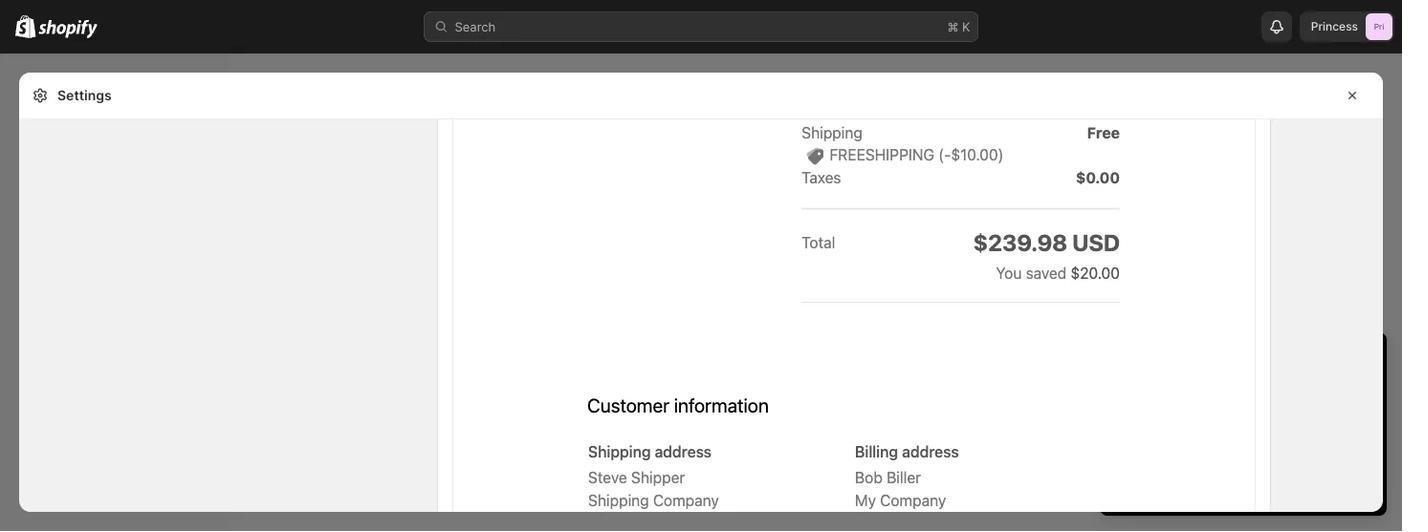 Task type: vqa. For each thing, say whether or not it's contained in the screenshot.
The My Store IMAGE
no



Task type: locate. For each thing, give the bounding box(es) containing it.
your right pick
[[1231, 477, 1256, 491]]

trial
[[1273, 350, 1307, 373]]

settings
[[57, 88, 112, 104], [46, 495, 95, 510]]

1 horizontal spatial to
[[1258, 423, 1270, 438]]

pick your plan
[[1205, 477, 1282, 491]]

0 horizontal spatial to
[[1162, 385, 1174, 399]]

your up "features"
[[1337, 423, 1363, 438]]

online
[[1134, 442, 1170, 457]]

plan inside switch to a paid plan and get: first 3 months for $1/month to customize your online store and add bonus features
[[1217, 385, 1242, 399]]

to
[[1162, 385, 1174, 399], [1258, 423, 1270, 438]]

0 vertical spatial plan
[[1217, 385, 1242, 399]]

pick
[[1205, 477, 1228, 491]]

0 vertical spatial your
[[1228, 350, 1268, 373]]

1 horizontal spatial and
[[1245, 385, 1267, 399]]

0 horizontal spatial plan
[[1217, 385, 1242, 399]]

1 vertical spatial and
[[1207, 442, 1229, 457]]

princess
[[1311, 20, 1358, 33]]

to down $1/month
[[1258, 423, 1270, 438]]

3
[[1161, 404, 1169, 418]]

plan down 'bonus'
[[1259, 477, 1282, 491]]

store
[[1173, 442, 1203, 457]]

and up $1/month
[[1245, 385, 1267, 399]]

1 vertical spatial settings
[[46, 495, 95, 510]]

2 vertical spatial your
[[1231, 477, 1256, 491]]

home link
[[11, 69, 218, 96]]

a
[[1178, 385, 1185, 399]]

your right the in
[[1228, 350, 1268, 373]]

first
[[1134, 404, 1158, 418]]

1 vertical spatial to
[[1258, 423, 1270, 438]]

1 vertical spatial your
[[1337, 423, 1363, 438]]

1 day left in your trial button
[[1100, 333, 1387, 373]]

$1/month
[[1240, 404, 1295, 418]]

and
[[1245, 385, 1267, 399], [1207, 442, 1229, 457]]

0 vertical spatial and
[[1245, 385, 1267, 399]]

get:
[[1271, 385, 1294, 399]]

plan
[[1217, 385, 1242, 399], [1259, 477, 1282, 491]]

and left add
[[1207, 442, 1229, 457]]

your
[[1228, 350, 1268, 373], [1337, 423, 1363, 438], [1231, 477, 1256, 491]]

for
[[1220, 404, 1236, 418]]

shopify image
[[15, 15, 36, 38], [38, 20, 98, 39]]

0 vertical spatial settings
[[57, 88, 112, 104]]

1 horizontal spatial plan
[[1259, 477, 1282, 491]]

to left "a" at the bottom right of the page
[[1162, 385, 1174, 399]]

in
[[1207, 350, 1222, 373]]

⌘
[[947, 19, 959, 34]]

plan up the for
[[1217, 385, 1242, 399]]

0 vertical spatial to
[[1162, 385, 1174, 399]]



Task type: describe. For each thing, give the bounding box(es) containing it.
pick your plan link
[[1119, 471, 1368, 497]]

day
[[1133, 350, 1166, 373]]

⌘ k
[[947, 19, 970, 34]]

switch to a paid plan and get: first 3 months for $1/month to customize your online store and add bonus features
[[1119, 385, 1363, 457]]

princess image
[[1366, 13, 1393, 40]]

0 horizontal spatial shopify image
[[15, 15, 36, 38]]

k
[[962, 19, 970, 34]]

search
[[455, 19, 496, 34]]

settings dialog
[[19, 73, 1383, 513]]

settings inside settings link
[[46, 495, 95, 510]]

features
[[1298, 442, 1346, 457]]

settings link
[[11, 490, 218, 517]]

paid
[[1188, 385, 1213, 399]]

0 horizontal spatial and
[[1207, 442, 1229, 457]]

1
[[1119, 350, 1128, 373]]

your inside pick your plan link
[[1231, 477, 1256, 491]]

add
[[1232, 442, 1255, 457]]

1 vertical spatial plan
[[1259, 477, 1282, 491]]

customize
[[1273, 423, 1333, 438]]

settings inside settings dialog
[[57, 88, 112, 104]]

bonus
[[1258, 442, 1294, 457]]

your inside switch to a paid plan and get: first 3 months for $1/month to customize your online store and add bonus features
[[1337, 423, 1363, 438]]

your inside the 1 day left in your trial dropdown button
[[1228, 350, 1268, 373]]

left
[[1172, 350, 1201, 373]]

home
[[46, 75, 81, 89]]

1 day left in your trial
[[1119, 350, 1307, 373]]

months
[[1172, 404, 1216, 418]]

switch
[[1119, 385, 1159, 399]]

1 day left in your trial element
[[1100, 383, 1387, 517]]

1 horizontal spatial shopify image
[[38, 20, 98, 39]]



